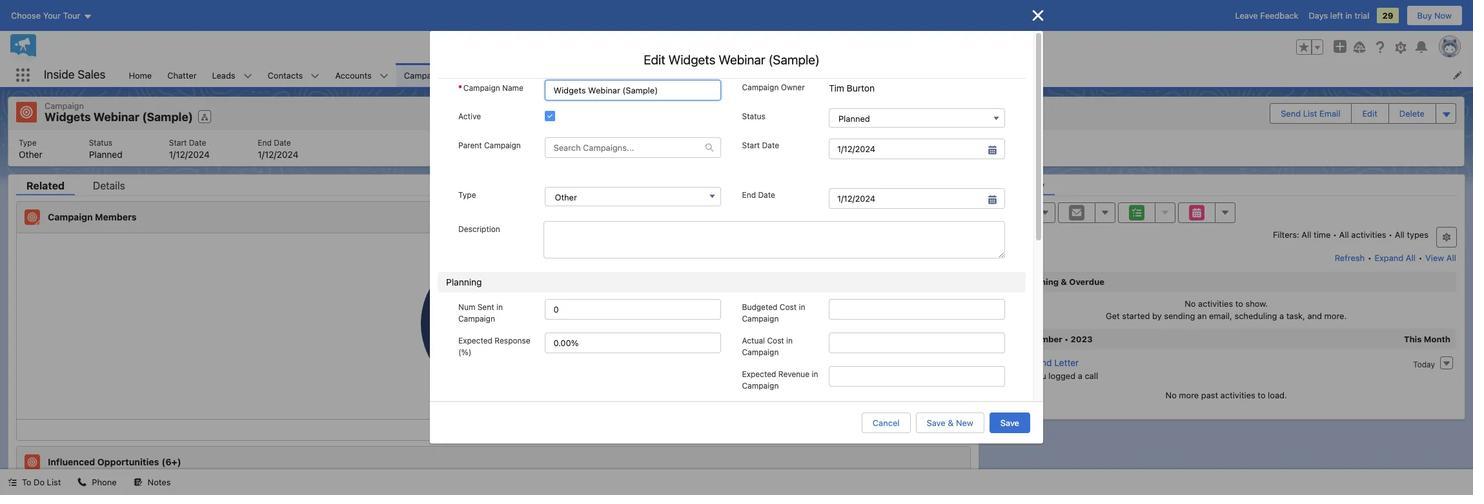 Task type: vqa. For each thing, say whether or not it's contained in the screenshot.
the left acme
no



Task type: locate. For each thing, give the bounding box(es) containing it.
0 horizontal spatial planned
[[89, 149, 123, 160]]

2 save from the left
[[1001, 418, 1020, 429]]

accounts list item
[[328, 63, 396, 87]]

text default image
[[8, 479, 17, 488], [78, 479, 87, 488]]

details
[[93, 180, 125, 191]]

campaign left owner
[[742, 83, 779, 92]]

list containing home
[[121, 63, 1474, 87]]

text default image inside the to do list button
[[8, 479, 17, 488]]

activities right past
[[1221, 390, 1256, 401]]

0 vertical spatial status
[[742, 112, 766, 121]]

0 vertical spatial a
[[1280, 311, 1285, 322]]

1 horizontal spatial 1/12/2024
[[258, 149, 299, 160]]

leads right chatter
[[212, 70, 235, 80]]

opportunity
[[25, 484, 75, 494]]

0 vertical spatial (sample)
[[769, 52, 820, 67]]

end date
[[742, 190, 775, 200]]

to
[[1236, 299, 1244, 309], [1258, 390, 1266, 401]]

list right 'do'
[[47, 478, 61, 488]]

no more past activities to load. status
[[996, 390, 1458, 401]]

in right sent
[[497, 303, 503, 312]]

to do list button
[[0, 470, 69, 496]]

a left task,
[[1280, 311, 1285, 322]]

in down budgeted cost in campaign
[[787, 336, 793, 346]]

leave feedback link
[[1236, 10, 1299, 21]]

1 horizontal spatial to
[[1258, 390, 1266, 401]]

0 horizontal spatial contacts
[[268, 70, 303, 80]]

home link
[[121, 63, 160, 87]]

0 vertical spatial no
[[1185, 299, 1196, 309]]

1 horizontal spatial leads
[[833, 212, 856, 222]]

status
[[742, 112, 766, 121], [89, 138, 112, 148]]

leads inside "link"
[[212, 70, 235, 80]]

expected for expected response (%)
[[459, 336, 493, 346]]

save for save & new
[[927, 418, 946, 429]]

0 horizontal spatial start
[[169, 138, 187, 148]]

to do list
[[22, 478, 61, 488]]

start down the widgets webinar (sample)
[[169, 138, 187, 148]]

text default image
[[706, 143, 715, 152], [133, 479, 142, 488]]

text default image left notes
[[133, 479, 142, 488]]

status up start date
[[742, 112, 766, 121]]

1 horizontal spatial other
[[555, 192, 577, 203]]

name down influenced
[[77, 484, 101, 494]]

campaigns list item
[[396, 63, 472, 87]]

2 text default image from the left
[[78, 479, 87, 488]]

name
[[502, 83, 524, 93], [77, 484, 101, 494]]

text default image for to do list
[[8, 479, 17, 488]]

sales
[[78, 68, 106, 82]]

list for the "home" link
[[8, 130, 1465, 166]]

expected down actual cost in campaign in the bottom right of the page
[[742, 370, 777, 379]]

status inside status planned
[[89, 138, 112, 148]]

1 vertical spatial status
[[89, 138, 112, 148]]

other
[[19, 149, 42, 160], [555, 192, 577, 203]]

1 vertical spatial cost
[[767, 336, 784, 346]]

1 vertical spatial to
[[1258, 390, 1266, 401]]

planned
[[839, 114, 870, 124], [89, 149, 123, 160]]

send for send letter
[[1031, 357, 1052, 368]]

campaign members link
[[48, 212, 142, 223]]

1 horizontal spatial end
[[742, 190, 756, 200]]

no inside no activities to show. get started by sending an email, scheduling a task, and more.
[[1185, 299, 1196, 309]]

expected inside expected revenue in campaign
[[742, 370, 777, 379]]

0 vertical spatial webinar
[[719, 52, 766, 67]]

planned up details
[[89, 149, 123, 160]]

campaign down the 'revenue'
[[742, 381, 779, 391]]

in right the 'revenue'
[[812, 370, 819, 379]]

0 vertical spatial text default image
[[706, 143, 715, 152]]

contacts
[[268, 70, 303, 80], [896, 212, 931, 222]]

1 text default image from the left
[[8, 479, 17, 488]]

type for type
[[459, 190, 476, 200]]

0 horizontal spatial send
[[1031, 357, 1052, 368]]

1 horizontal spatial planned
[[839, 114, 870, 124]]

text default image left to
[[8, 479, 17, 488]]

add leads button
[[805, 208, 867, 227]]

owner
[[781, 83, 805, 92]]

1 horizontal spatial status
[[742, 112, 766, 121]]

0 horizontal spatial other
[[19, 149, 42, 160]]

1 add from the left
[[815, 212, 831, 222]]

0 horizontal spatial no
[[1166, 390, 1177, 401]]

cost for budgeted
[[780, 303, 797, 312]]

0 horizontal spatial a
[[1078, 371, 1083, 381]]

0 horizontal spatial (sample)
[[142, 110, 193, 124]]

activity link
[[996, 180, 1055, 195]]

0 vertical spatial other
[[19, 149, 42, 160]]

chatter
[[167, 70, 197, 80]]

1 horizontal spatial list
[[1304, 108, 1318, 119]]

0 vertical spatial widgets
[[669, 52, 716, 67]]

call
[[1085, 371, 1099, 381]]

in inside expected revenue in campaign
[[812, 370, 819, 379]]

leave
[[1236, 10, 1258, 21]]

send left email
[[1281, 108, 1301, 119]]

1 horizontal spatial widgets
[[669, 52, 716, 67]]

start inside start date 1/12/2024
[[169, 138, 187, 148]]

Description text field
[[544, 221, 1005, 259]]

0 horizontal spatial webinar
[[94, 110, 139, 124]]

a left call
[[1078, 371, 1083, 381]]

0 horizontal spatial leads
[[212, 70, 235, 80]]

0 horizontal spatial to
[[1236, 299, 1244, 309]]

1 vertical spatial text default image
[[133, 479, 142, 488]]

0 horizontal spatial status
[[89, 138, 112, 148]]

1 horizontal spatial start
[[742, 141, 760, 150]]

num
[[459, 303, 476, 312]]

to left load.
[[1258, 390, 1266, 401]]

leads inside button
[[833, 212, 856, 222]]

1 vertical spatial leads
[[833, 212, 856, 222]]

campaign down sent
[[459, 314, 495, 324]]

this month
[[1405, 334, 1451, 345]]

0 horizontal spatial type
[[19, 138, 37, 148]]

29
[[1383, 10, 1394, 21]]

1 horizontal spatial text default image
[[78, 479, 87, 488]]

0 vertical spatial contacts
[[268, 70, 303, 80]]

scheduling
[[1235, 311, 1278, 322]]

name right the *
[[502, 83, 524, 93]]

1 horizontal spatial expected
[[742, 370, 777, 379]]

no left 'more'
[[1166, 390, 1177, 401]]

webinar up 'campaign owner'
[[719, 52, 766, 67]]

actual cost in campaign
[[742, 336, 793, 357]]

planned down tim burton
[[839, 114, 870, 124]]

burton
[[847, 83, 875, 94]]

date inside end date 1/12/2024
[[274, 138, 291, 148]]

text default image left start date
[[706, 143, 715, 152]]

text default image inside phone button
[[78, 479, 87, 488]]

1 horizontal spatial contacts
[[896, 212, 931, 222]]

1 vertical spatial expected
[[742, 370, 777, 379]]

campaign down budgeted
[[742, 314, 779, 324]]

do
[[34, 478, 45, 488]]

parent
[[459, 141, 482, 150]]

0 horizontal spatial save
[[927, 418, 946, 429]]

no up sending
[[1185, 299, 1196, 309]]

0 horizontal spatial text default image
[[8, 479, 17, 488]]

send
[[1281, 108, 1301, 119], [1031, 357, 1052, 368]]

expected up (%)
[[459, 336, 493, 346]]

text default image for phone
[[78, 479, 87, 488]]

campaign down actual in the bottom of the page
[[742, 348, 779, 357]]

expected for expected revenue in campaign
[[742, 370, 777, 379]]

trial
[[1355, 10, 1370, 21]]

0 vertical spatial list
[[1304, 108, 1318, 119]]

list containing other
[[8, 130, 1465, 166]]

(sample) up owner
[[769, 52, 820, 67]]

1 horizontal spatial edit
[[1363, 108, 1378, 119]]

0 horizontal spatial add
[[815, 212, 831, 222]]

& inside dropdown button
[[1061, 277, 1067, 287]]

campaign inside actual cost in campaign
[[742, 348, 779, 357]]

End Date text field
[[829, 188, 1005, 209]]

2 vertical spatial activities
[[1221, 390, 1256, 401]]

1 vertical spatial list
[[47, 478, 61, 488]]

Expected Revenue in Campaign text field
[[829, 367, 1005, 387]]

logged
[[1049, 371, 1076, 381]]

1 horizontal spatial no
[[1185, 299, 1196, 309]]

leads list item
[[204, 63, 260, 87]]

more
[[1179, 390, 1199, 401]]

widgets down inside sales
[[45, 110, 91, 124]]

1 horizontal spatial type
[[459, 190, 476, 200]]

leads left the add contacts button in the right of the page
[[833, 212, 856, 222]]

& left new
[[948, 418, 954, 429]]

1 vertical spatial list
[[8, 130, 1465, 166]]

save left new
[[927, 418, 946, 429]]

refresh • expand all • view all
[[1335, 253, 1457, 263]]

this
[[1405, 334, 1422, 345]]

all
[[1302, 230, 1312, 240], [1340, 230, 1350, 240], [1395, 230, 1405, 240], [1406, 253, 1416, 263], [1447, 253, 1457, 263]]

in right left
[[1346, 10, 1353, 21]]

text default image inside notes button
[[133, 479, 142, 488]]

no for more
[[1166, 390, 1177, 401]]

no for activities
[[1185, 299, 1196, 309]]

1 horizontal spatial save
[[1001, 418, 1020, 429]]

1 vertical spatial contacts
[[896, 212, 931, 222]]

0 horizontal spatial list
[[47, 478, 61, 488]]

cost right actual in the bottom of the page
[[767, 336, 784, 346]]

planned inside popup button
[[839, 114, 870, 124]]

list inside button
[[1304, 108, 1318, 119]]

0 vertical spatial edit
[[644, 52, 666, 67]]

1 vertical spatial activities
[[1199, 299, 1234, 309]]

activities
[[1352, 230, 1387, 240], [1199, 299, 1234, 309], [1221, 390, 1256, 401]]

campaign inside budgeted cost in campaign
[[742, 314, 779, 324]]

1/12/2024 for start date 1/12/2024
[[169, 149, 210, 160]]

group
[[1297, 39, 1324, 55]]

0 vertical spatial to
[[1236, 299, 1244, 309]]

1 vertical spatial planned
[[89, 149, 123, 160]]

start
[[169, 138, 187, 148], [742, 141, 760, 150]]

Active checkbox
[[545, 111, 556, 122]]

activities up email,
[[1199, 299, 1234, 309]]

save inside button
[[927, 418, 946, 429]]

1 vertical spatial widgets
[[45, 110, 91, 124]]

widgets right the search... at the top left of the page
[[669, 52, 716, 67]]

no more past activities to load.
[[1166, 390, 1288, 401]]

Num Sent in Campaign text field
[[545, 299, 722, 320]]

filters: all time • all activities • all types
[[1273, 230, 1429, 240]]

list
[[121, 63, 1474, 87], [8, 130, 1465, 166]]

text default image left phone
[[78, 479, 87, 488]]

(sample) up start date 1/12/2024
[[142, 110, 193, 124]]

type up description
[[459, 190, 476, 200]]

in for days left in trial
[[1346, 10, 1353, 21]]

1 vertical spatial end
[[742, 190, 756, 200]]

no activities to show. get started by sending an email, scheduling a task, and more.
[[1106, 299, 1347, 322]]

Budgeted Cost in Campaign text field
[[829, 299, 1005, 320]]

overdue
[[1070, 277, 1105, 287]]

month
[[1424, 334, 1451, 345]]

expand
[[1375, 253, 1404, 263]]

None text field
[[545, 80, 722, 101]]

type inside type other
[[19, 138, 37, 148]]

campaign down related link on the top left
[[48, 212, 93, 223]]

& for save
[[948, 418, 954, 429]]

webinar up status planned
[[94, 110, 139, 124]]

add leads
[[815, 212, 856, 222]]

& inside button
[[948, 418, 954, 429]]

0 vertical spatial planned
[[839, 114, 870, 124]]

expected inside expected response (%)
[[459, 336, 493, 346]]

send letter
[[1031, 357, 1079, 368]]

1 vertical spatial (sample)
[[142, 110, 193, 124]]

budgeted cost in campaign
[[742, 303, 806, 324]]

0 vertical spatial end
[[258, 138, 272, 148]]

1/12/2024 for end date 1/12/2024
[[258, 149, 299, 160]]

start up 'end date'
[[742, 141, 760, 150]]

0 horizontal spatial widgets
[[45, 110, 91, 124]]

0 horizontal spatial end
[[258, 138, 272, 148]]

1 horizontal spatial &
[[1061, 277, 1067, 287]]

type for type other
[[19, 138, 37, 148]]

a
[[1280, 311, 1285, 322], [1078, 371, 1083, 381]]

contacts down end date text field
[[896, 212, 931, 222]]

(%)
[[459, 348, 472, 357]]

parent campaign
[[459, 141, 521, 150]]

cancel button
[[862, 413, 911, 434]]

0 vertical spatial cost
[[780, 303, 797, 312]]

add contacts button
[[868, 208, 942, 227]]

sending
[[1165, 311, 1196, 322]]

to inside no activities to show. get started by sending an email, scheduling a task, and more.
[[1236, 299, 1244, 309]]

0 vertical spatial expected
[[459, 336, 493, 346]]

activities up refresh
[[1352, 230, 1387, 240]]

in inside num sent in campaign
[[497, 303, 503, 312]]

send up you
[[1031, 357, 1052, 368]]

actual
[[742, 336, 765, 346]]

list left email
[[1304, 108, 1318, 119]]

in for num sent in campaign
[[497, 303, 503, 312]]

date inside start date 1/12/2024
[[189, 138, 206, 148]]

send inside button
[[1281, 108, 1301, 119]]

cost inside actual cost in campaign
[[767, 336, 784, 346]]

end inside end date 1/12/2024
[[258, 138, 272, 148]]

0 vertical spatial type
[[19, 138, 37, 148]]

in for actual cost in campaign
[[787, 336, 793, 346]]

all left time
[[1302, 230, 1312, 240]]

save button
[[990, 413, 1031, 434]]

edit inside button
[[1363, 108, 1378, 119]]

1 vertical spatial name
[[77, 484, 101, 494]]

& for upcoming
[[1061, 277, 1067, 287]]

list
[[1304, 108, 1318, 119], [47, 478, 61, 488]]

0 vertical spatial &
[[1061, 277, 1067, 287]]

1 vertical spatial edit
[[1363, 108, 1378, 119]]

1 vertical spatial &
[[948, 418, 954, 429]]

view all link
[[1425, 248, 1458, 268]]

1 1/12/2024 from the left
[[169, 149, 210, 160]]

1 vertical spatial type
[[459, 190, 476, 200]]

save right new
[[1001, 418, 1020, 429]]

0 horizontal spatial name
[[77, 484, 101, 494]]

0 horizontal spatial edit
[[644, 52, 666, 67]]

cost right budgeted
[[780, 303, 797, 312]]

0 horizontal spatial text default image
[[133, 479, 142, 488]]

2 add from the left
[[878, 212, 894, 222]]

campaign inside num sent in campaign
[[459, 314, 495, 324]]

revenue share element
[[477, 479, 707, 496]]

0 vertical spatial name
[[502, 83, 524, 93]]

in right budgeted
[[799, 303, 806, 312]]

1 horizontal spatial a
[[1280, 311, 1285, 322]]

1 vertical spatial other
[[555, 192, 577, 203]]

refresh button
[[1335, 248, 1366, 268]]

1 save from the left
[[927, 418, 946, 429]]

cost inside budgeted cost in campaign
[[780, 303, 797, 312]]

&
[[1061, 277, 1067, 287], [948, 418, 954, 429]]

edit for edit widgets webinar (sample)
[[644, 52, 666, 67]]

1 horizontal spatial send
[[1281, 108, 1301, 119]]

•
[[1334, 230, 1337, 240], [1389, 230, 1393, 240], [1368, 253, 1372, 263], [1419, 253, 1423, 263], [1065, 334, 1069, 345]]

save inside 'button'
[[1001, 418, 1020, 429]]

chatter link
[[160, 63, 204, 87]]

0 vertical spatial leads
[[212, 70, 235, 80]]

1 vertical spatial no
[[1166, 390, 1177, 401]]

accounts link
[[328, 63, 380, 87]]

1 vertical spatial send
[[1031, 357, 1052, 368]]

in inside budgeted cost in campaign
[[799, 303, 806, 312]]

contacts right "leads" list item
[[268, 70, 303, 80]]

0 horizontal spatial expected
[[459, 336, 493, 346]]

an
[[1198, 311, 1207, 322]]

no
[[1185, 299, 1196, 309], [1166, 390, 1177, 401]]

edit for edit
[[1363, 108, 1378, 119]]

0 horizontal spatial &
[[948, 418, 954, 429]]

type up related
[[19, 138, 37, 148]]

status down the widgets webinar (sample)
[[89, 138, 112, 148]]

date for start date
[[762, 141, 779, 150]]

widgets
[[669, 52, 716, 67], [45, 110, 91, 124]]

in inside actual cost in campaign
[[787, 336, 793, 346]]

1 horizontal spatial name
[[502, 83, 524, 93]]

add
[[815, 212, 831, 222], [878, 212, 894, 222]]

edit
[[644, 52, 666, 67], [1363, 108, 1378, 119]]

0 vertical spatial send
[[1281, 108, 1301, 119]]

& left overdue
[[1061, 277, 1067, 287]]

tim burton
[[829, 83, 875, 94]]

new
[[956, 418, 974, 429]]

to left show.
[[1236, 299, 1244, 309]]

0 vertical spatial list
[[121, 63, 1474, 87]]

2 1/12/2024 from the left
[[258, 149, 299, 160]]

0 horizontal spatial 1/12/2024
[[169, 149, 210, 160]]

1 horizontal spatial add
[[878, 212, 894, 222]]

• left 2023 at the right
[[1065, 334, 1069, 345]]



Task type: describe. For each thing, give the bounding box(es) containing it.
date for end date 1/12/2024
[[274, 138, 291, 148]]

in for budgeted cost in campaign
[[799, 303, 806, 312]]

refresh
[[1335, 253, 1365, 263]]

1 vertical spatial webinar
[[94, 110, 139, 124]]

end for end date 1/12/2024
[[258, 138, 272, 148]]

inside
[[44, 68, 75, 82]]

opportunities
[[97, 457, 159, 468]]

cost for actual
[[767, 336, 784, 346]]

list for "leave feedback" link
[[121, 63, 1474, 87]]

you
[[1032, 371, 1047, 381]]

• left view
[[1419, 253, 1423, 263]]

types
[[1407, 230, 1429, 240]]

Expected Response (%) text field
[[545, 333, 722, 354]]

days
[[1309, 10, 1329, 21]]

buy now button
[[1407, 5, 1463, 26]]

1 horizontal spatial text default image
[[706, 143, 715, 152]]

planning
[[446, 277, 482, 288]]

• left expand
[[1368, 253, 1372, 263]]

email
[[1320, 108, 1341, 119]]

(6+)
[[162, 457, 181, 468]]

all right time
[[1340, 230, 1350, 240]]

1 vertical spatial a
[[1078, 371, 1083, 381]]

related link
[[16, 180, 75, 195]]

response
[[495, 336, 531, 346]]

delete
[[1400, 108, 1425, 119]]

phone
[[92, 478, 117, 488]]

you logged a call
[[1032, 371, 1099, 381]]

contacts link
[[260, 63, 311, 87]]

september
[[1017, 334, 1063, 345]]

filters:
[[1273, 230, 1300, 240]]

num sent in campaign
[[459, 303, 503, 324]]

Parent Campaign text field
[[546, 138, 706, 158]]

• right time
[[1334, 230, 1337, 240]]

1 horizontal spatial webinar
[[719, 52, 766, 67]]

list inside button
[[47, 478, 61, 488]]

contacts inside "list item"
[[268, 70, 303, 80]]

time
[[1314, 230, 1331, 240]]

edit widgets webinar (sample)
[[644, 52, 820, 67]]

add for add leads
[[815, 212, 831, 222]]

notes
[[148, 478, 171, 488]]

Actual Cost in Campaign text field
[[829, 333, 1005, 354]]

date for end date
[[758, 190, 775, 200]]

campaign members
[[48, 212, 137, 223]]

send list email button
[[1271, 104, 1351, 123]]

task,
[[1287, 311, 1306, 322]]

Start Date text field
[[829, 139, 1005, 160]]

now
[[1435, 10, 1452, 21]]

revenue
[[779, 370, 810, 379]]

end for end date
[[742, 190, 756, 200]]

amount element
[[707, 479, 937, 496]]

influenced opportunities (6+)
[[48, 457, 181, 468]]

today
[[1414, 360, 1436, 370]]

leave feedback
[[1236, 10, 1299, 21]]

view
[[1426, 253, 1445, 263]]

name for opportunity name
[[77, 484, 101, 494]]

opportunity name element
[[17, 479, 247, 496]]

buy
[[1418, 10, 1433, 21]]

campaign right the *
[[464, 83, 500, 93]]

contacts inside button
[[896, 212, 931, 222]]

type other
[[19, 138, 42, 160]]

expected revenue in campaign
[[742, 370, 819, 391]]

home
[[129, 70, 152, 80]]

tim
[[829, 83, 845, 94]]

start for start date 1/12/2024
[[169, 138, 187, 148]]

save & new
[[927, 418, 974, 429]]

start date
[[742, 141, 779, 150]]

start date 1/12/2024
[[169, 138, 210, 160]]

description
[[459, 224, 500, 234]]

all left types at the top right of page
[[1395, 230, 1405, 240]]

status for status planned
[[89, 138, 112, 148]]

campaign name
[[464, 83, 524, 93]]

edit button
[[1353, 104, 1388, 123]]

name for campaign name
[[502, 83, 524, 93]]

influenced
[[48, 457, 95, 468]]

activities inside no activities to show. get started by sending an email, scheduling a task, and more.
[[1199, 299, 1234, 309]]

email,
[[1210, 311, 1233, 322]]

sent
[[478, 303, 494, 312]]

inverse image
[[1031, 8, 1046, 23]]

related
[[26, 180, 65, 191]]

campaign down 'inside'
[[45, 101, 84, 111]]

leads link
[[204, 63, 243, 87]]

september  •  2023
[[1017, 334, 1093, 345]]

campaign inside expected revenue in campaign
[[742, 381, 779, 391]]

and
[[1308, 311, 1323, 322]]

widgets webinar (sample)
[[45, 110, 193, 124]]

date for start date 1/12/2024
[[189, 138, 206, 148]]

started
[[1123, 311, 1150, 322]]

save & new button
[[916, 413, 985, 434]]

all right expand
[[1406, 253, 1416, 263]]

send list email
[[1281, 108, 1341, 119]]

cancel
[[873, 418, 900, 429]]

campaigns link
[[396, 63, 456, 87]]

show.
[[1246, 299, 1268, 309]]

in for expected revenue in campaign
[[812, 370, 819, 379]]

opportunity name
[[25, 484, 101, 494]]

search...
[[613, 42, 647, 52]]

a inside no activities to show. get started by sending an email, scheduling a task, and more.
[[1280, 311, 1285, 322]]

campaign right the parent
[[484, 141, 521, 150]]

0 vertical spatial activities
[[1352, 230, 1387, 240]]

letter
[[1055, 357, 1079, 368]]

past
[[1202, 390, 1219, 401]]

all right view
[[1447, 253, 1457, 263]]

feedback
[[1261, 10, 1299, 21]]

members
[[95, 212, 137, 223]]

start for start date
[[742, 141, 760, 150]]

to
[[22, 478, 31, 488]]

inside sales
[[44, 68, 106, 82]]

load.
[[1268, 390, 1288, 401]]

• up expand
[[1389, 230, 1393, 240]]

save for save
[[1001, 418, 1020, 429]]

buy now
[[1418, 10, 1452, 21]]

contacts list item
[[260, 63, 328, 87]]

upcoming
[[1017, 277, 1059, 287]]

budgeted
[[742, 303, 778, 312]]

upcoming & overdue
[[1017, 277, 1105, 287]]

add contacts
[[878, 212, 931, 222]]

other inside popup button
[[555, 192, 577, 203]]

add for add contacts
[[878, 212, 894, 222]]

contact name element
[[247, 479, 477, 496]]

end date 1/12/2024
[[258, 138, 299, 160]]

campaign owner
[[742, 83, 805, 92]]

status for status
[[742, 112, 766, 121]]

activity
[[1006, 180, 1045, 191]]

expand all button
[[1374, 248, 1417, 268]]

send for send list email
[[1281, 108, 1301, 119]]

1 horizontal spatial (sample)
[[769, 52, 820, 67]]

search... button
[[588, 37, 846, 57]]



